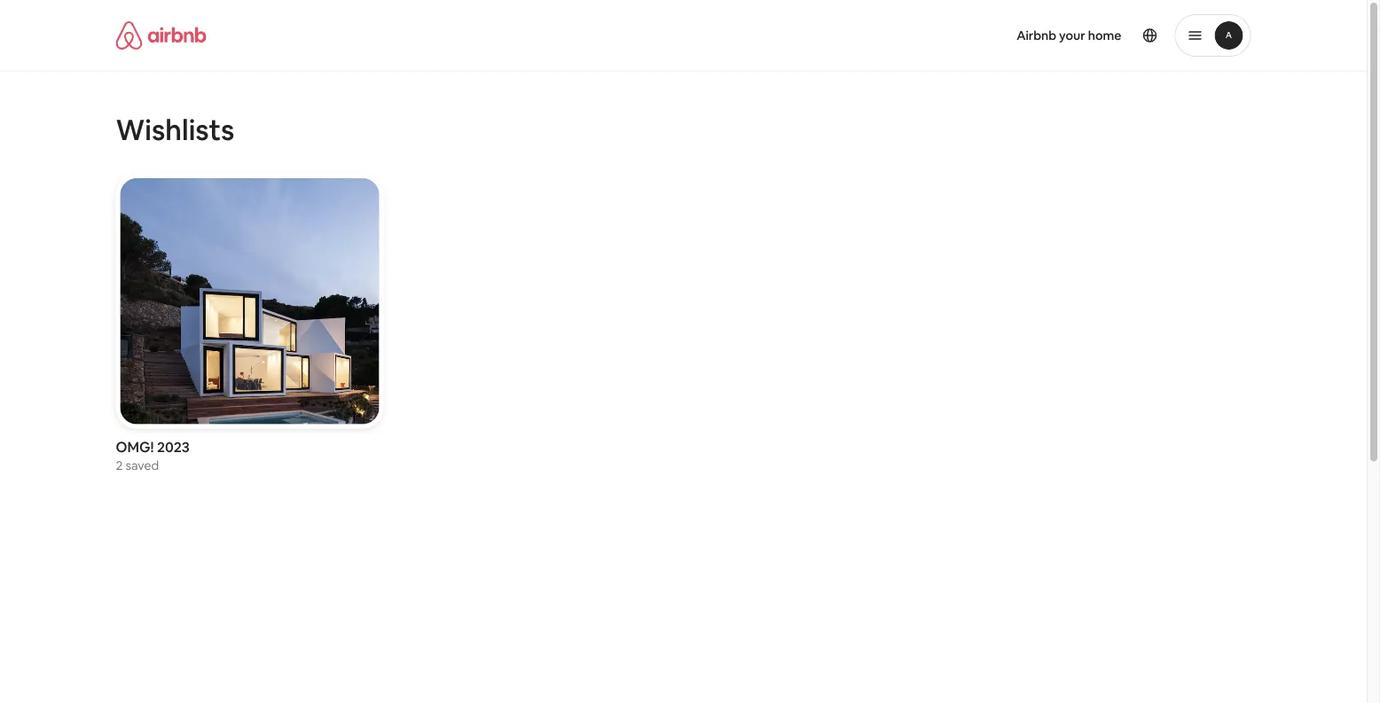 Task type: describe. For each thing, give the bounding box(es) containing it.
your
[[1059, 28, 1086, 43]]

home
[[1088, 28, 1122, 43]]

airbnb your home
[[1017, 28, 1122, 43]]

2023
[[157, 438, 190, 456]]

2
[[116, 457, 123, 473]]

saved
[[125, 457, 159, 473]]

omg! 2023 2 saved
[[116, 438, 190, 473]]



Task type: vqa. For each thing, say whether or not it's contained in the screenshot.
the OMG! 2023 2 saved
yes



Task type: locate. For each thing, give the bounding box(es) containing it.
wishlists
[[116, 111, 235, 148]]

omg!
[[116, 438, 154, 456]]

airbnb
[[1017, 28, 1057, 43]]

airbnb your home link
[[1006, 17, 1133, 54]]

profile element
[[705, 0, 1251, 71]]



